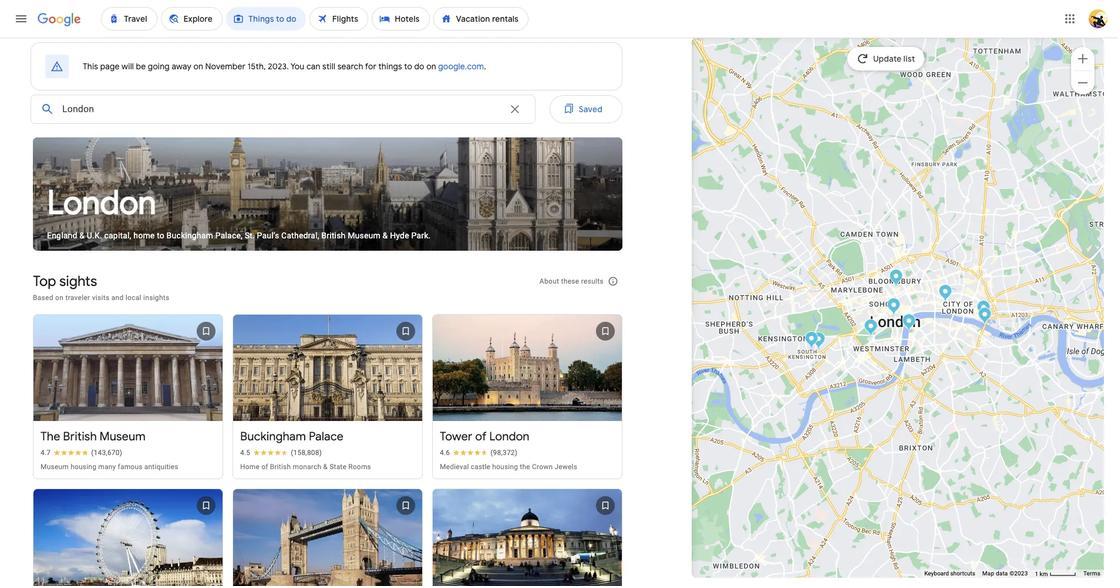 Task type: locate. For each thing, give the bounding box(es) containing it.
on right do
[[427, 61, 436, 72]]

of right home
[[262, 463, 268, 471]]

home
[[134, 231, 155, 240]]

list inside top sights region
[[28, 296, 627, 586]]

things
[[379, 61, 402, 72]]

0 horizontal spatial british
[[63, 429, 97, 444]]

of up 4.6 out of 5 stars from 98,372 reviews image
[[475, 429, 487, 444]]

tower of london image
[[977, 300, 991, 320]]

2 horizontal spatial museum
[[348, 231, 381, 240]]

4.5 out of 5 stars from 158,808 reviews image
[[240, 448, 322, 457]]

about
[[540, 277, 559, 286]]

save tower of london to collection image
[[592, 317, 620, 346]]

0 horizontal spatial of
[[262, 463, 268, 471]]

zoom out map image
[[1076, 75, 1090, 90]]

british
[[322, 231, 346, 240], [63, 429, 97, 444], [270, 463, 291, 471]]

buckingham
[[167, 231, 213, 240], [240, 429, 306, 444]]

palace,
[[215, 231, 243, 240]]

&
[[79, 231, 85, 240], [383, 231, 388, 240], [323, 463, 328, 471]]

of for home
[[262, 463, 268, 471]]

museum up the (143,670)
[[100, 429, 146, 444]]

& left u.k.
[[79, 231, 85, 240]]

you
[[291, 61, 305, 72]]

google.com link
[[438, 61, 484, 72]]

save lastminute.com london eye to collection image
[[192, 492, 220, 520]]

british right cathedral,
[[322, 231, 346, 240]]

terms link
[[1084, 570, 1101, 577]]

the
[[520, 463, 530, 471]]

.
[[484, 61, 486, 72]]

london up (98,372)
[[490, 429, 530, 444]]

local
[[126, 294, 141, 302]]

0 vertical spatial to
[[404, 61, 412, 72]]

museum housing many famous antiquities
[[41, 463, 178, 471]]

save the british museum to collection image
[[192, 317, 220, 346]]

london up u.k.
[[47, 182, 156, 224]]

©2023
[[1010, 570, 1028, 577]]

jewels
[[555, 463, 578, 471]]

0 horizontal spatial on
[[55, 294, 64, 302]]

home
[[240, 463, 260, 471]]

british down 4.5 out of 5 stars from 158,808 reviews image
[[270, 463, 291, 471]]

1 horizontal spatial london
[[490, 429, 530, 444]]

insights
[[143, 294, 169, 302]]

2 horizontal spatial british
[[322, 231, 346, 240]]

0 vertical spatial british
[[322, 231, 346, 240]]

park.
[[411, 231, 431, 240]]

results
[[581, 277, 604, 286]]

4.5
[[240, 449, 250, 457]]

england
[[47, 231, 77, 240]]

0 horizontal spatial buckingham
[[167, 231, 213, 240]]

crown
[[532, 463, 553, 471]]

1 horizontal spatial museum
[[100, 429, 146, 444]]

1 horizontal spatial buckingham
[[240, 429, 306, 444]]

museum
[[348, 231, 381, 240], [100, 429, 146, 444], [41, 463, 69, 471]]

& left the state
[[323, 463, 328, 471]]

capital,
[[104, 231, 131, 240]]

km
[[1040, 571, 1048, 577]]

on right away
[[194, 61, 203, 72]]

the british museum image
[[890, 269, 903, 288]]

palace
[[309, 429, 344, 444]]

page
[[100, 61, 120, 72]]

these
[[561, 277, 580, 286]]

to
[[404, 61, 412, 72], [157, 231, 164, 240]]

1 vertical spatial to
[[157, 231, 164, 240]]

2 vertical spatial british
[[270, 463, 291, 471]]

1 vertical spatial london
[[490, 429, 530, 444]]

list
[[28, 296, 627, 586]]

0 horizontal spatial to
[[157, 231, 164, 240]]

medieval
[[440, 463, 469, 471]]

the
[[41, 429, 60, 444]]

4.7
[[41, 449, 51, 457]]

visits
[[92, 294, 110, 302]]

list containing the british museum
[[28, 296, 627, 586]]

london
[[47, 182, 156, 224], [490, 429, 530, 444]]

housing
[[71, 463, 96, 471], [492, 463, 518, 471]]

1 horizontal spatial &
[[323, 463, 328, 471]]

housing down 4.7 out of 5 stars from 143,670 reviews image
[[71, 463, 96, 471]]

0 vertical spatial london
[[47, 182, 156, 224]]

top sights
[[33, 273, 97, 290]]

1 horizontal spatial of
[[475, 429, 487, 444]]

and
[[111, 294, 124, 302]]

data
[[996, 570, 1008, 577]]

shortcuts
[[951, 570, 976, 577]]

state
[[330, 463, 347, 471]]

british up 4.7 out of 5 stars from 143,670 reviews image
[[63, 429, 97, 444]]

buckingham left 'palace,'
[[167, 231, 213, 240]]

keyboard
[[925, 570, 949, 577]]

zoom in map image
[[1076, 51, 1090, 65]]

museum down 4.7
[[41, 463, 69, 471]]

1 horizontal spatial housing
[[492, 463, 518, 471]]

save buckingham palace to collection image
[[392, 317, 420, 346]]

0 horizontal spatial museum
[[41, 463, 69, 471]]

terms
[[1084, 570, 1101, 577]]

0 horizontal spatial london
[[47, 182, 156, 224]]

do
[[414, 61, 425, 72]]

0 horizontal spatial housing
[[71, 463, 96, 471]]

housing down (98,372)
[[492, 463, 518, 471]]

2 horizontal spatial on
[[427, 61, 436, 72]]

can
[[307, 61, 320, 72]]

to right home
[[157, 231, 164, 240]]

st. paul's cathedral image
[[939, 284, 953, 304]]

london inside top sights region
[[490, 429, 530, 444]]

0 vertical spatial museum
[[348, 231, 381, 240]]

buckingham up 4.5 out of 5 stars from 158,808 reviews image
[[240, 429, 306, 444]]

museum left hyde
[[348, 231, 381, 240]]

update list button
[[848, 47, 925, 70]]

save tower bridge to collection image
[[392, 492, 420, 520]]

to left do
[[404, 61, 412, 72]]

england & u.k. capital, home to buckingham palace, st. paul's cathedral, british museum & hyde park.
[[47, 231, 431, 240]]

many
[[98, 463, 116, 471]]

& inside top sights region
[[323, 463, 328, 471]]

sights
[[59, 273, 97, 290]]

the national gallery image
[[887, 298, 901, 317]]

0 vertical spatial buckingham
[[167, 231, 213, 240]]

1 km button
[[1032, 570, 1080, 578]]

1 vertical spatial of
[[262, 463, 268, 471]]

& left hyde
[[383, 231, 388, 240]]

on right based
[[55, 294, 64, 302]]

based
[[33, 294, 53, 302]]

1 vertical spatial museum
[[100, 429, 146, 444]]

going
[[148, 61, 170, 72]]

on
[[194, 61, 203, 72], [427, 61, 436, 72], [55, 294, 64, 302]]

rooms
[[348, 463, 371, 471]]

away
[[172, 61, 191, 72]]

Search for destinations, sights and more text field
[[62, 95, 501, 123]]

update list
[[874, 53, 916, 64]]

this page will be going away on november 15th, 2023. you can still search for things to do on google.com .
[[83, 61, 486, 72]]

1 vertical spatial british
[[63, 429, 97, 444]]

saved link
[[550, 95, 623, 123]]

buckingham palace image
[[864, 319, 878, 338]]

0 vertical spatial of
[[475, 429, 487, 444]]

1 vertical spatial buckingham
[[240, 429, 306, 444]]

1 km
[[1035, 571, 1050, 577]]

medieval castle housing the crown jewels
[[440, 463, 578, 471]]



Task type: vqa. For each thing, say whether or not it's contained in the screenshot.
the Map
yes



Task type: describe. For each thing, give the bounding box(es) containing it.
home of british monarch & state rooms
[[240, 463, 371, 471]]

top sights region
[[21, 263, 627, 586]]

natural history museum image
[[805, 331, 819, 351]]

monarch
[[293, 463, 321, 471]]

november
[[205, 61, 246, 72]]

cathedral,
[[281, 231, 319, 240]]

still
[[323, 61, 336, 72]]

(98,372)
[[491, 449, 518, 457]]

victoria and albert museum image
[[812, 332, 826, 351]]

paul's
[[257, 231, 279, 240]]

2 vertical spatial museum
[[41, 463, 69, 471]]

main menu image
[[14, 12, 28, 26]]

the british museum
[[41, 429, 146, 444]]

top
[[33, 273, 56, 290]]

4.6 out of 5 stars from 98,372 reviews image
[[440, 448, 518, 457]]

of for tower
[[475, 429, 487, 444]]

map region
[[663, 17, 1114, 586]]

buckingham inside top sights region
[[240, 429, 306, 444]]

antiquities
[[144, 463, 178, 471]]

will
[[122, 61, 134, 72]]

castle
[[471, 463, 491, 471]]

clear image
[[508, 102, 522, 116]]

4.7 out of 5 stars from 143,670 reviews image
[[41, 448, 122, 457]]

1 horizontal spatial on
[[194, 61, 203, 72]]

1 horizontal spatial to
[[404, 61, 412, 72]]

st.
[[245, 231, 255, 240]]

update
[[874, 53, 902, 64]]

u.k.
[[87, 231, 102, 240]]

lastminute.com london eye image
[[903, 314, 916, 333]]

tower of london
[[440, 429, 530, 444]]

for
[[365, 61, 376, 72]]

4.6
[[440, 449, 450, 457]]

1 horizontal spatial british
[[270, 463, 291, 471]]

tower bridge image
[[978, 307, 992, 327]]

buckingham palace
[[240, 429, 344, 444]]

tower
[[440, 429, 473, 444]]

0 horizontal spatial &
[[79, 231, 85, 240]]

2023.
[[268, 61, 289, 72]]

on inside top sights region
[[55, 294, 64, 302]]

about these results image
[[599, 267, 627, 296]]

hyde
[[390, 231, 409, 240]]

map
[[983, 570, 995, 577]]

saved
[[579, 104, 603, 115]]

keyboard shortcuts button
[[925, 570, 976, 578]]

1 housing from the left
[[71, 463, 96, 471]]

traveler
[[65, 294, 90, 302]]

map data ©2023
[[983, 570, 1028, 577]]

list
[[904, 53, 916, 64]]

(158,808)
[[291, 449, 322, 457]]

15th,
[[248, 61, 266, 72]]

google.com
[[438, 61, 484, 72]]

keyboard shortcuts
[[925, 570, 976, 577]]

be
[[136, 61, 146, 72]]

(143,670)
[[91, 449, 122, 457]]

based on traveler visits and local insights
[[33, 294, 169, 302]]

about these results
[[540, 277, 604, 286]]

this
[[83, 61, 98, 72]]

search
[[338, 61, 363, 72]]

2 horizontal spatial &
[[383, 231, 388, 240]]

famous
[[118, 463, 143, 471]]

1
[[1035, 571, 1039, 577]]

2 housing from the left
[[492, 463, 518, 471]]

save the national gallery to collection image
[[592, 492, 620, 520]]



